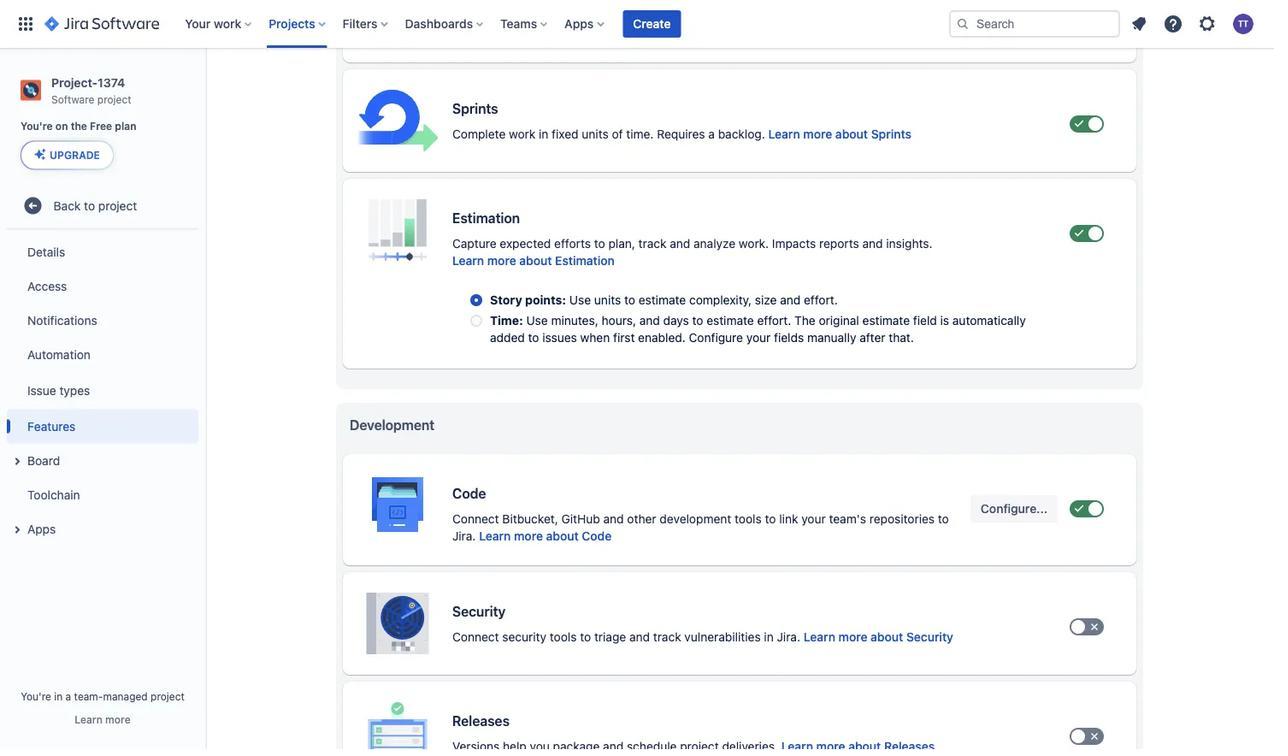 Task type: locate. For each thing, give the bounding box(es) containing it.
connect inside connect bitbucket, github and other development tools to link your team's repositories to jira.
[[452, 512, 499, 526]]

1 horizontal spatial work
[[509, 127, 536, 141]]

in up learn more about issue navigator 'button'
[[578, 9, 587, 23]]

issue inside browse a list of issues in your project. use the built-in filters and text search to find issues. learn more about issue navigator
[[555, 26, 585, 40]]

0 vertical spatial issue
[[555, 26, 585, 40]]

your up "navigator"
[[590, 9, 615, 23]]

0 vertical spatial tools
[[735, 512, 762, 526]]

to right 'back'
[[84, 198, 95, 212]]

1 horizontal spatial tools
[[735, 512, 762, 526]]

a inside browse a list of issues in your project. use the built-in filters and text search to find issues. learn more about issue navigator
[[496, 9, 503, 23]]

0 horizontal spatial use
[[526, 313, 548, 328]]

to inside back to project link
[[84, 198, 95, 212]]

in right vulnerabilities
[[764, 630, 774, 644]]

jira software image
[[44, 14, 159, 34], [44, 14, 159, 34]]

of right list
[[525, 9, 536, 23]]

2 horizontal spatial use
[[664, 9, 685, 23]]

0 horizontal spatial jira.
[[452, 529, 476, 543]]

0 vertical spatial effort.
[[804, 293, 838, 307]]

2 horizontal spatial estimate
[[863, 313, 910, 328]]

learn more about sprints button
[[769, 126, 912, 143]]

to inside browse a list of issues in your project. use the built-in filters and text search to find issues. learn more about issue navigator
[[874, 9, 886, 23]]

0 vertical spatial track
[[639, 236, 667, 251]]

issue left "navigator"
[[555, 26, 585, 40]]

estimate
[[639, 293, 686, 307], [707, 313, 754, 328], [863, 313, 910, 328]]

your right link
[[802, 512, 826, 526]]

track right plan,
[[639, 236, 667, 251]]

about inside button
[[546, 529, 579, 543]]

group
[[7, 230, 198, 551]]

units up hours,
[[594, 293, 621, 307]]

1 vertical spatial issues
[[542, 331, 577, 345]]

0 horizontal spatial of
[[525, 9, 536, 23]]

tools left link
[[735, 512, 762, 526]]

use
[[664, 9, 685, 23], [570, 293, 591, 307], [526, 313, 548, 328]]

code
[[452, 485, 486, 502], [582, 529, 612, 543]]

your inside use minutes, hours, and days to estimate effort. the original estimate field is automatically added to issues when first enabled. configure your fields manually after that.
[[746, 331, 771, 345]]

issues up learn more about issue navigator 'button'
[[540, 9, 574, 23]]

banner
[[0, 0, 1274, 48]]

0 vertical spatial your
[[590, 9, 615, 23]]

triage
[[594, 630, 626, 644]]

complexity,
[[689, 293, 752, 307]]

the left built-
[[688, 9, 706, 23]]

your profile and settings image
[[1233, 14, 1254, 34]]

Search field
[[949, 10, 1120, 38]]

0 horizontal spatial effort.
[[757, 313, 791, 328]]

connect left security
[[452, 630, 499, 644]]

option group
[[466, 290, 1031, 348]]

: up minutes,
[[562, 293, 566, 307]]

0 vertical spatial apps
[[565, 17, 594, 31]]

and right size
[[780, 293, 801, 307]]

0 horizontal spatial code
[[452, 485, 486, 502]]

back
[[54, 198, 81, 212]]

story points : use units to estimate complexity, size and effort.
[[490, 293, 838, 307]]

project
[[97, 93, 131, 105], [98, 198, 137, 212], [151, 690, 185, 702]]

github
[[562, 512, 600, 526]]

work for your
[[214, 17, 241, 31]]

2 vertical spatial your
[[802, 512, 826, 526]]

0 vertical spatial the
[[688, 9, 706, 23]]

a left team-
[[66, 690, 71, 702]]

toolchain link
[[7, 478, 198, 512]]

board button
[[7, 443, 198, 478]]

project up details link
[[98, 198, 137, 212]]

0 horizontal spatial work
[[214, 17, 241, 31]]

1 connect from the top
[[452, 512, 499, 526]]

of left time. at top
[[612, 127, 623, 141]]

0 horizontal spatial estimation
[[452, 210, 520, 226]]

apps right teams dropdown button
[[565, 17, 594, 31]]

create
[[633, 17, 671, 31]]

points
[[525, 293, 562, 307]]

0 horizontal spatial issue
[[27, 383, 56, 397]]

estimation inside capture expected efforts to plan, track and analyze work. impacts reports and insights. learn more about estimation
[[555, 254, 615, 268]]

in left team-
[[54, 690, 63, 702]]

effort. down size
[[757, 313, 791, 328]]

1 vertical spatial :
[[519, 313, 523, 328]]

size
[[755, 293, 777, 307]]

to left triage
[[580, 630, 591, 644]]

and left the other
[[603, 512, 624, 526]]

issue types
[[27, 383, 90, 397]]

apps down toolchain
[[27, 522, 56, 536]]

original
[[819, 313, 859, 328]]

effort.
[[804, 293, 838, 307], [757, 313, 791, 328]]

back to project link
[[7, 188, 198, 223]]

tools right security
[[550, 630, 577, 644]]

use down points
[[526, 313, 548, 328]]

added
[[490, 331, 525, 345]]

to right added
[[528, 331, 539, 345]]

estimation up the capture
[[452, 210, 520, 226]]

2 connect from the top
[[452, 630, 499, 644]]

1 vertical spatial code
[[582, 529, 612, 543]]

1 horizontal spatial effort.
[[804, 293, 838, 307]]

estimation
[[452, 210, 520, 226], [555, 254, 615, 268]]

learn more button
[[75, 712, 131, 726]]

1 vertical spatial your
[[746, 331, 771, 345]]

development
[[350, 417, 435, 433]]

1 horizontal spatial code
[[582, 529, 612, 543]]

1 vertical spatial effort.
[[757, 313, 791, 328]]

sidebar navigation image
[[186, 68, 224, 103]]

you're
[[21, 120, 53, 132], [21, 690, 51, 702]]

back to project
[[54, 198, 137, 212]]

tools inside connect bitbucket, github and other development tools to link your team's repositories to jira.
[[735, 512, 762, 526]]

0 vertical spatial you're
[[21, 120, 53, 132]]

of
[[525, 9, 536, 23], [612, 127, 623, 141]]

1 horizontal spatial issue
[[555, 26, 585, 40]]

1 horizontal spatial apps
[[565, 17, 594, 31]]

1 horizontal spatial estimation
[[555, 254, 615, 268]]

1 horizontal spatial jira.
[[777, 630, 801, 644]]

1 vertical spatial project
[[98, 198, 137, 212]]

apps
[[565, 17, 594, 31], [27, 522, 56, 536]]

1 vertical spatial tools
[[550, 630, 577, 644]]

1 horizontal spatial a
[[496, 9, 503, 23]]

and right triage
[[629, 630, 650, 644]]

0 vertical spatial use
[[664, 9, 685, 23]]

0 horizontal spatial the
[[71, 120, 87, 132]]

1 horizontal spatial your
[[746, 331, 771, 345]]

link
[[779, 512, 798, 526]]

efforts
[[554, 236, 591, 251]]

2 vertical spatial a
[[66, 690, 71, 702]]

None radio
[[470, 294, 482, 306]]

more inside capture expected efforts to plan, track and analyze work. impacts reports and insights. learn more about estimation
[[487, 254, 516, 268]]

story
[[490, 293, 522, 307]]

none radio inside option group
[[470, 294, 482, 306]]

capture
[[452, 236, 497, 251]]

issue inside group
[[27, 383, 56, 397]]

project inside the project-1374 software project
[[97, 93, 131, 105]]

built-
[[709, 9, 739, 23]]

learn inside capture expected efforts to plan, track and analyze work. impacts reports and insights. learn more about estimation
[[452, 254, 484, 268]]

effort. up the
[[804, 293, 838, 307]]

configure
[[689, 331, 743, 345]]

configure...
[[981, 502, 1048, 516]]

time.
[[626, 127, 654, 141]]

jira. right vulnerabilities
[[777, 630, 801, 644]]

when
[[580, 331, 610, 345]]

your inside connect bitbucket, github and other development tools to link your team's repositories to jira.
[[802, 512, 826, 526]]

apps button
[[7, 512, 198, 546]]

1 vertical spatial work
[[509, 127, 536, 141]]

issue left types
[[27, 383, 56, 397]]

track left vulnerabilities
[[653, 630, 681, 644]]

2 horizontal spatial your
[[802, 512, 826, 526]]

estimate up 'after'
[[863, 313, 910, 328]]

code inside button
[[582, 529, 612, 543]]

1 vertical spatial a
[[708, 127, 715, 141]]

units right fixed
[[582, 127, 609, 141]]

project right managed in the left bottom of the page
[[151, 690, 185, 702]]

issues down minutes,
[[542, 331, 577, 345]]

primary element
[[10, 0, 949, 48]]

units
[[582, 127, 609, 141], [594, 293, 621, 307]]

after
[[860, 331, 886, 345]]

1 you're from the top
[[21, 120, 53, 132]]

tools
[[735, 512, 762, 526], [550, 630, 577, 644]]

estimate for effort.
[[707, 313, 754, 328]]

a left backlog.
[[708, 127, 715, 141]]

you're left team-
[[21, 690, 51, 702]]

a left list
[[496, 9, 503, 23]]

issues inside browse a list of issues in your project. use the built-in filters and text search to find issues. learn more about issue navigator
[[540, 9, 574, 23]]

1 vertical spatial security
[[907, 630, 954, 644]]

1 vertical spatial you're
[[21, 690, 51, 702]]

2 vertical spatial project
[[151, 690, 185, 702]]

filters button
[[338, 10, 395, 38]]

and inside browse a list of issues in your project. use the built-in filters and text search to find issues. learn more about issue navigator
[[786, 9, 807, 23]]

project down 1374
[[97, 93, 131, 105]]

the right on in the top of the page
[[71, 120, 87, 132]]

teams
[[500, 17, 537, 31]]

jira. left learn more about code
[[452, 529, 476, 543]]

2 vertical spatial use
[[526, 313, 548, 328]]

apps button
[[559, 10, 611, 38]]

work
[[214, 17, 241, 31], [509, 127, 536, 141]]

2 you're from the top
[[21, 690, 51, 702]]

option group containing story points
[[466, 290, 1031, 348]]

and right reports
[[863, 236, 883, 251]]

1 vertical spatial issue
[[27, 383, 56, 397]]

work right your
[[214, 17, 241, 31]]

to right repositories
[[938, 512, 949, 526]]

1 horizontal spatial use
[[570, 293, 591, 307]]

search image
[[956, 17, 970, 31]]

0 vertical spatial units
[[582, 127, 609, 141]]

0 horizontal spatial your
[[590, 9, 615, 23]]

to left plan,
[[594, 236, 605, 251]]

issues.
[[913, 9, 951, 23]]

0 horizontal spatial :
[[519, 313, 523, 328]]

0 vertical spatial :
[[562, 293, 566, 307]]

0 horizontal spatial apps
[[27, 522, 56, 536]]

1 vertical spatial estimation
[[555, 254, 615, 268]]

1 horizontal spatial estimate
[[707, 313, 754, 328]]

0 horizontal spatial estimate
[[639, 293, 686, 307]]

to up hours,
[[624, 293, 635, 307]]

1 vertical spatial connect
[[452, 630, 499, 644]]

estimation down efforts at the left top of the page
[[555, 254, 615, 268]]

:
[[562, 293, 566, 307], [519, 313, 523, 328]]

to left find
[[874, 9, 886, 23]]

you're left on in the top of the page
[[21, 120, 53, 132]]

0 vertical spatial security
[[452, 603, 506, 620]]

0 vertical spatial a
[[496, 9, 503, 23]]

connect left bitbucket,
[[452, 512, 499, 526]]

in
[[578, 9, 587, 23], [739, 9, 748, 23], [539, 127, 549, 141], [764, 630, 774, 644], [54, 690, 63, 702]]

apps inside dropdown button
[[565, 17, 594, 31]]

1 horizontal spatial sprints
[[871, 127, 912, 141]]

automation
[[27, 347, 91, 361]]

use inside use minutes, hours, and days to estimate effort. the original estimate field is automatically added to issues when first enabled. configure your fields manually after that.
[[526, 313, 548, 328]]

learn more about security button
[[804, 629, 954, 646]]

and up enabled. on the right top of the page
[[640, 313, 660, 328]]

project-1374 software project
[[51, 75, 131, 105]]

1 horizontal spatial the
[[688, 9, 706, 23]]

and left text
[[786, 9, 807, 23]]

0 vertical spatial issues
[[540, 9, 574, 23]]

estimate up days
[[639, 293, 686, 307]]

1 vertical spatial apps
[[27, 522, 56, 536]]

dashboards
[[405, 17, 473, 31]]

1 vertical spatial the
[[71, 120, 87, 132]]

use right project.
[[664, 9, 685, 23]]

0 vertical spatial jira.
[[452, 529, 476, 543]]

on
[[55, 120, 68, 132]]

0 vertical spatial connect
[[452, 512, 499, 526]]

sprints
[[452, 100, 498, 117], [871, 127, 912, 141]]

jira.
[[452, 529, 476, 543], [777, 630, 801, 644]]

0 vertical spatial project
[[97, 93, 131, 105]]

manually
[[807, 331, 856, 345]]

1 horizontal spatial of
[[612, 127, 623, 141]]

None radio
[[470, 315, 482, 327]]

projects button
[[264, 10, 332, 38]]

0 horizontal spatial sprints
[[452, 100, 498, 117]]

vulnerabilities
[[685, 630, 761, 644]]

: up added
[[519, 313, 523, 328]]

your left fields
[[746, 331, 771, 345]]

work left fixed
[[509, 127, 536, 141]]

0 vertical spatial of
[[525, 9, 536, 23]]

learn inside button
[[75, 713, 102, 725]]

0 horizontal spatial a
[[66, 690, 71, 702]]

security
[[452, 603, 506, 620], [907, 630, 954, 644]]

estimate up configure at the top
[[707, 313, 754, 328]]

filters
[[343, 17, 378, 31]]

0 vertical spatial work
[[214, 17, 241, 31]]

1 vertical spatial units
[[594, 293, 621, 307]]

track
[[639, 236, 667, 251], [653, 630, 681, 644]]

0 vertical spatial sprints
[[452, 100, 498, 117]]

filters
[[752, 9, 783, 23]]

use up minutes,
[[570, 293, 591, 307]]

work inside dropdown button
[[214, 17, 241, 31]]

create button
[[623, 10, 681, 38]]

you're on the free plan
[[21, 120, 136, 132]]

software
[[51, 93, 94, 105]]

you're for you're on the free plan
[[21, 120, 53, 132]]



Task type: describe. For each thing, give the bounding box(es) containing it.
jira. inside connect bitbucket, github and other development tools to link your team's repositories to jira.
[[452, 529, 476, 543]]

1 vertical spatial sprints
[[871, 127, 912, 141]]

the
[[795, 313, 816, 328]]

projects
[[269, 17, 315, 31]]

issue types link
[[7, 371, 198, 409]]

in left fixed
[[539, 127, 549, 141]]

complete work in fixed units of time. requires a backlog. learn more about sprints
[[452, 127, 912, 141]]

details
[[27, 245, 65, 259]]

about inside browse a list of issues in your project. use the built-in filters and text search to find issues. learn more about issue navigator
[[519, 26, 552, 40]]

your work button
[[180, 10, 258, 38]]

units for use
[[594, 293, 621, 307]]

days
[[663, 313, 689, 328]]

1 horizontal spatial security
[[907, 630, 954, 644]]

configure... link
[[971, 495, 1058, 523]]

minutes,
[[551, 313, 598, 328]]

access
[[27, 279, 67, 293]]

of inside browse a list of issues in your project. use the built-in filters and text search to find issues. learn more about issue navigator
[[525, 9, 536, 23]]

security
[[502, 630, 547, 644]]

and inside use minutes, hours, and days to estimate effort. the original estimate field is automatically added to issues when first enabled. configure your fields manually after that.
[[640, 313, 660, 328]]

1 vertical spatial of
[[612, 127, 623, 141]]

free
[[90, 120, 112, 132]]

to left link
[[765, 512, 776, 526]]

plan
[[115, 120, 136, 132]]

upgrade
[[50, 149, 100, 161]]

project-
[[51, 75, 98, 89]]

estimate for complexity,
[[639, 293, 686, 307]]

notifications
[[27, 313, 97, 327]]

apps inside button
[[27, 522, 56, 536]]

reports
[[819, 236, 859, 251]]

expand image
[[7, 519, 27, 540]]

find
[[889, 9, 910, 23]]

that.
[[889, 331, 914, 345]]

settings image
[[1197, 14, 1218, 34]]

capture expected efforts to plan, track and analyze work. impacts reports and insights. learn more about estimation
[[452, 236, 933, 268]]

effort. inside use minutes, hours, and days to estimate effort. the original estimate field is automatically added to issues when first enabled. configure your fields manually after that.
[[757, 313, 791, 328]]

0 vertical spatial estimation
[[452, 210, 520, 226]]

2 horizontal spatial a
[[708, 127, 715, 141]]

the inside browse a list of issues in your project. use the built-in filters and text search to find issues. learn more about issue navigator
[[688, 9, 706, 23]]

1 horizontal spatial :
[[562, 293, 566, 307]]

and inside connect bitbucket, github and other development tools to link your team's repositories to jira.
[[603, 512, 624, 526]]

connect bitbucket, github and other development tools to link your team's repositories to jira.
[[452, 512, 949, 543]]

time :
[[490, 313, 523, 328]]

your work
[[185, 17, 241, 31]]

team's
[[829, 512, 866, 526]]

use minutes, hours, and days to estimate effort. the original estimate field is automatically added to issues when first enabled. configure your fields manually after that.
[[490, 313, 1026, 345]]

insights.
[[886, 236, 933, 251]]

details link
[[7, 235, 198, 269]]

to right days
[[692, 313, 703, 328]]

repositories
[[870, 512, 935, 526]]

requires
[[657, 127, 705, 141]]

and left analyze
[[670, 236, 690, 251]]

managed
[[103, 690, 148, 702]]

development
[[660, 512, 732, 526]]

use inside browse a list of issues in your project. use the built-in filters and text search to find issues. learn more about issue navigator
[[664, 9, 685, 23]]

units for fixed
[[582, 127, 609, 141]]

your
[[185, 17, 211, 31]]

automatically
[[953, 313, 1026, 328]]

0 horizontal spatial tools
[[550, 630, 577, 644]]

field
[[913, 313, 937, 328]]

connect for connect security tools to triage and track vulnerabilities in jira. learn more about security
[[452, 630, 499, 644]]

none radio inside option group
[[470, 315, 482, 327]]

learn more about code button
[[479, 528, 612, 545]]

notifications link
[[7, 303, 198, 337]]

learn inside button
[[479, 529, 511, 543]]

time
[[490, 313, 519, 328]]

text
[[810, 9, 831, 23]]

to inside capture expected efforts to plan, track and analyze work. impacts reports and insights. learn more about estimation
[[594, 236, 605, 251]]

connect for connect bitbucket, github and other development tools to link your team's repositories to jira.
[[452, 512, 499, 526]]

other
[[627, 512, 657, 526]]

appswitcher icon image
[[15, 14, 36, 34]]

connect security tools to triage and track vulnerabilities in jira. learn more about security
[[452, 630, 954, 644]]

enabled.
[[638, 331, 686, 345]]

list
[[506, 9, 522, 23]]

complete
[[452, 127, 506, 141]]

bitbucket,
[[502, 512, 558, 526]]

fixed
[[552, 127, 579, 141]]

your inside browse a list of issues in your project. use the built-in filters and text search to find issues. learn more about issue navigator
[[590, 9, 615, 23]]

toolchain
[[27, 487, 80, 502]]

navigator
[[588, 26, 641, 40]]

learn more
[[75, 713, 131, 725]]

work for complete
[[509, 127, 536, 141]]

work.
[[739, 236, 769, 251]]

browse
[[452, 9, 493, 23]]

first
[[613, 331, 635, 345]]

types
[[59, 383, 90, 397]]

features
[[27, 419, 75, 433]]

in left filters
[[739, 9, 748, 23]]

expected
[[500, 236, 551, 251]]

banner containing your work
[[0, 0, 1274, 48]]

0 horizontal spatial security
[[452, 603, 506, 620]]

0 vertical spatial code
[[452, 485, 486, 502]]

notifications image
[[1129, 14, 1149, 34]]

hours,
[[602, 313, 636, 328]]

search
[[834, 9, 871, 23]]

access link
[[7, 269, 198, 303]]

group containing details
[[7, 230, 198, 551]]

track inside capture expected efforts to plan, track and analyze work. impacts reports and insights. learn more about estimation
[[639, 236, 667, 251]]

learn more about issue navigator button
[[452, 25, 641, 42]]

1 vertical spatial jira.
[[777, 630, 801, 644]]

1 vertical spatial track
[[653, 630, 681, 644]]

1 vertical spatial use
[[570, 293, 591, 307]]

about inside capture expected efforts to plan, track and analyze work. impacts reports and insights. learn more about estimation
[[519, 254, 552, 268]]

team-
[[74, 690, 103, 702]]

help image
[[1163, 14, 1184, 34]]

fields
[[774, 331, 804, 345]]

learn more about code
[[479, 529, 612, 543]]

dashboards button
[[400, 10, 490, 38]]

more inside the learn more button
[[105, 713, 131, 725]]

you're in a team-managed project
[[21, 690, 185, 702]]

more inside learn more about code button
[[514, 529, 543, 543]]

more inside browse a list of issues in your project. use the built-in filters and text search to find issues. learn more about issue navigator
[[487, 26, 516, 40]]

issues inside use minutes, hours, and days to estimate effort. the original estimate field is automatically added to issues when first enabled. configure your fields manually after that.
[[542, 331, 577, 345]]

you're for you're in a team-managed project
[[21, 690, 51, 702]]

analyze
[[694, 236, 736, 251]]

is
[[940, 313, 949, 328]]

learn inside browse a list of issues in your project. use the built-in filters and text search to find issues. learn more about issue navigator
[[452, 26, 484, 40]]

project.
[[618, 9, 660, 23]]

expand image
[[7, 451, 27, 472]]

features link
[[7, 409, 198, 443]]

browse a list of issues in your project. use the built-in filters and text search to find issues. learn more about issue navigator
[[452, 9, 951, 40]]



Task type: vqa. For each thing, say whether or not it's contained in the screenshot.
development
yes



